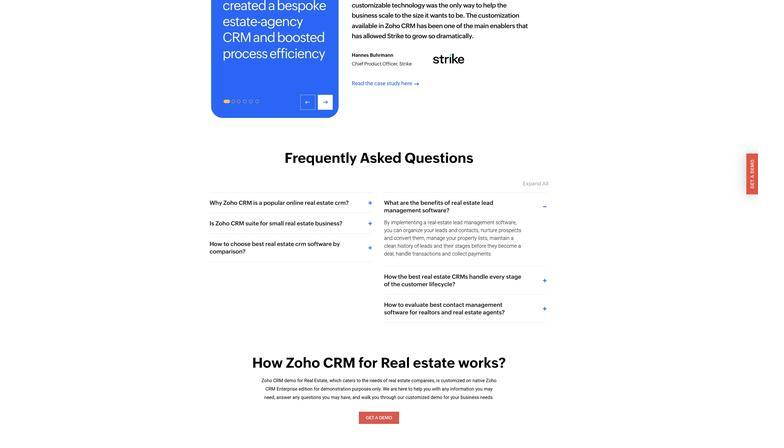 Task type: locate. For each thing, give the bounding box(es) containing it.
is zoho crm suite for small real estate business?
[[210, 220, 343, 227]]

0 vertical spatial here
[[402, 80, 413, 86]]

walk
[[362, 395, 371, 400]]

zoho crm demo for real estate, which caters to the needs of real estate companies, is customized on native zoho crm enterprise edition for demonstration purposes only. we are here to help you with any information you may need, answer any questions you may have, and walk you through our customized demo for your business needs.
[[262, 378, 497, 400]]

you down the by
[[384, 227, 393, 233]]

0 vertical spatial are
[[400, 199, 409, 206]]

0 horizontal spatial is
[[253, 199, 258, 206]]

your
[[424, 227, 434, 233], [447, 235, 457, 241], [451, 395, 460, 400]]

only.
[[373, 386, 382, 392]]

1 vertical spatial real
[[304, 378, 313, 384]]

needs
[[370, 378, 382, 384]]

any right with
[[442, 386, 449, 392]]

estate
[[317, 199, 334, 206], [464, 199, 481, 206], [438, 219, 452, 226], [297, 220, 314, 227], [277, 241, 294, 247], [434, 273, 451, 280], [465, 309, 482, 316], [413, 355, 455, 371], [398, 378, 411, 384]]

purposes
[[352, 386, 371, 392]]

1 vertical spatial is
[[437, 378, 440, 384]]

real inside what are the benefits of real estate lead management software?
[[452, 199, 462, 206]]

how inside how the best real estate crms handle every stage of the customer lifecycle?
[[384, 273, 397, 280]]

zoho right is
[[216, 220, 230, 227]]

real right "benefits"
[[452, 199, 462, 206]]

and down contact at bottom
[[442, 309, 452, 316]]

of
[[445, 199, 451, 206], [415, 243, 419, 249], [384, 281, 390, 288], [384, 378, 388, 384]]

software down evaluate
[[384, 309, 409, 316]]

buhrmann
[[370, 52, 394, 58]]

how the best real estate crms handle every stage of the customer lifecycle?
[[384, 273, 522, 288]]

how for how the best real estate crms handle every stage of the customer lifecycle?
[[384, 273, 397, 280]]

management up agents?
[[466, 302, 503, 308]]

real inside zoho crm demo for real estate, which caters to the needs of real estate companies, is customized on native zoho crm enterprise edition for demonstration purposes only. we are here to help you with any information you may need, answer any questions you may have, and walk you through our customized demo for your business needs.
[[304, 378, 313, 384]]

real up needs at bottom
[[381, 355, 410, 371]]

of up software?
[[445, 199, 451, 206]]

crm for suite
[[231, 220, 244, 227]]

0 vertical spatial real
[[381, 355, 410, 371]]

0 vertical spatial lead
[[482, 199, 494, 206]]

software
[[308, 241, 332, 247], [384, 309, 409, 316]]

1 horizontal spatial is
[[437, 378, 440, 384]]

hannes
[[352, 52, 369, 58]]

0 horizontal spatial lead
[[453, 219, 463, 226]]

for left business
[[444, 395, 450, 400]]

by
[[384, 219, 390, 226]]

0 horizontal spatial any
[[293, 395, 300, 400]]

1 vertical spatial lead
[[453, 219, 463, 226]]

0 horizontal spatial leads
[[421, 243, 433, 249]]

have,
[[341, 395, 352, 400]]

estate,
[[315, 378, 329, 384]]

business?
[[315, 220, 343, 227]]

0 horizontal spatial handle
[[396, 251, 412, 257]]

how inside how to choose best real estate crm software by comparison?
[[210, 241, 222, 247]]

estate inside how to choose best real estate crm software by comparison?
[[277, 241, 294, 247]]

may up needs.
[[484, 386, 493, 392]]

study
[[387, 80, 401, 86]]

handle inside the by implementing a real-estate lead management software, you can organize your leads and contacts, nurture prospects and convert them, manage your property lists, maintain a clean history of leads and their stages before they become a deal, handle transactions and collect payments.
[[396, 251, 412, 257]]

zoho for is
[[216, 220, 230, 227]]

best inside how to evaluate best contact management software for realtors and real estate agents?
[[430, 302, 442, 308]]

lead
[[482, 199, 494, 206], [453, 219, 463, 226]]

handle left every
[[470, 273, 489, 280]]

history
[[398, 243, 413, 249]]

of up we at the right bottom of page
[[384, 378, 388, 384]]

estate down software?
[[438, 219, 452, 226]]

are right we at the right bottom of page
[[391, 386, 397, 392]]

real up edition
[[304, 378, 313, 384]]

lifecycle?
[[429, 281, 456, 288]]

online
[[287, 199, 304, 206]]

real right small
[[285, 220, 296, 227]]

0 vertical spatial management
[[384, 207, 421, 214]]

0 vertical spatial best
[[252, 241, 264, 247]]

and inside zoho crm demo for real estate, which caters to the needs of real estate companies, is customized on native zoho crm enterprise edition for demonstration purposes only. we are here to help you with any information you may need, answer any questions you may have, and walk you through our customized demo for your business needs.
[[353, 395, 360, 400]]

crm up suite at the bottom left
[[239, 199, 252, 206]]

is up with
[[437, 378, 440, 384]]

the up purposes
[[362, 378, 369, 384]]

1 vertical spatial management
[[464, 219, 495, 226]]

real right "online"
[[305, 199, 315, 206]]

0 vertical spatial is
[[253, 199, 258, 206]]

zoho up estate,
[[286, 355, 320, 371]]

enterprise
[[277, 386, 298, 392]]

lead up the contacts,
[[453, 219, 463, 226]]

here up "our"
[[399, 386, 408, 392]]

1 vertical spatial here
[[399, 386, 408, 392]]

may
[[484, 386, 493, 392], [331, 395, 340, 400]]

0 vertical spatial software
[[308, 241, 332, 247]]

best
[[252, 241, 264, 247], [409, 273, 421, 280], [430, 302, 442, 308]]

organize
[[404, 227, 423, 233]]

handle
[[396, 251, 412, 257], [470, 273, 489, 280]]

0 horizontal spatial are
[[391, 386, 397, 392]]

management
[[384, 207, 421, 214], [464, 219, 495, 226], [466, 302, 503, 308]]

a right the become
[[519, 243, 521, 249]]

1 vertical spatial are
[[391, 386, 397, 392]]

how
[[210, 241, 222, 247], [384, 273, 397, 280], [384, 302, 397, 308], [252, 355, 283, 371]]

0 vertical spatial handle
[[396, 251, 412, 257]]

management up implementing
[[384, 207, 421, 214]]

get a demo
[[751, 159, 756, 189]]

they
[[488, 243, 498, 249]]

real inside zoho crm demo for real estate, which caters to the needs of real estate companies, is customized on native zoho crm enterprise edition for demonstration purposes only. we are here to help you with any information you may need, answer any questions you may have, and walk you through our customized demo for your business needs.
[[389, 378, 397, 384]]

the left "benefits"
[[410, 199, 420, 206]]

product
[[365, 61, 382, 67]]

1 horizontal spatial leads
[[436, 227, 448, 233]]

real up we at the right bottom of page
[[389, 378, 397, 384]]

the inside what are the benefits of real estate lead management software?
[[410, 199, 420, 206]]

crm left suite at the bottom left
[[231, 220, 244, 227]]

1 horizontal spatial software
[[384, 309, 409, 316]]

the inside zoho crm demo for real estate, which caters to the needs of real estate companies, is customized on native zoho crm enterprise edition for demonstration purposes only. we are here to help you with any information you may need, answer any questions you may have, and walk you through our customized demo for your business needs.
[[362, 378, 369, 384]]

strike
[[400, 61, 412, 67]]

of down them,
[[415, 243, 419, 249]]

1 vertical spatial demo
[[431, 395, 443, 400]]

get
[[751, 180, 756, 189]]

contacts,
[[459, 227, 480, 233]]

and left the contacts,
[[449, 227, 458, 233]]

software,
[[496, 219, 517, 226]]

best right choose
[[252, 241, 264, 247]]

+ for how to choose best real estate crm software by comparison?
[[369, 244, 373, 252]]

+
[[369, 199, 373, 207], [369, 219, 373, 228], [369, 244, 373, 252], [543, 277, 547, 285], [543, 305, 547, 313]]

you
[[384, 227, 393, 233], [424, 386, 431, 392], [476, 386, 483, 392], [323, 395, 330, 400], [372, 395, 380, 400]]

any
[[442, 386, 449, 392], [293, 395, 300, 400]]

a
[[259, 199, 262, 206], [424, 219, 427, 226], [511, 235, 514, 241], [519, 243, 521, 249], [375, 416, 378, 420]]

lead inside what are the benefits of real estate lead management software?
[[482, 199, 494, 206]]

is left 'popular'
[[253, 199, 258, 206]]

0 horizontal spatial may
[[331, 395, 340, 400]]

of inside what are the benefits of real estate lead management software?
[[445, 199, 451, 206]]

1 horizontal spatial are
[[400, 199, 409, 206]]

crm up enterprise
[[273, 378, 283, 384]]

1 vertical spatial software
[[384, 309, 409, 316]]

leads up manage
[[436, 227, 448, 233]]

lead up nurture
[[482, 199, 494, 206]]

software inside how to evaluate best contact management software for realtors and real estate agents?
[[384, 309, 409, 316]]

demo
[[285, 378, 296, 384], [431, 395, 443, 400]]

1 horizontal spatial handle
[[470, 273, 489, 280]]

for down estate,
[[314, 386, 320, 392]]

estate up companies, on the right of the page
[[413, 355, 455, 371]]

here
[[402, 80, 413, 86], [399, 386, 408, 392]]

management up nurture
[[464, 219, 495, 226]]

1 vertical spatial may
[[331, 395, 340, 400]]

1 horizontal spatial demo
[[431, 395, 443, 400]]

become
[[499, 243, 517, 249]]

the
[[366, 80, 374, 86], [410, 199, 420, 206], [398, 273, 407, 280], [391, 281, 401, 288], [362, 378, 369, 384]]

customized up information
[[441, 378, 465, 384]]

every
[[490, 273, 505, 280]]

companies,
[[412, 378, 435, 384]]

business
[[461, 395, 479, 400]]

real for estate,
[[304, 378, 313, 384]]

real down contact at bottom
[[453, 309, 464, 316]]

can
[[394, 227, 402, 233]]

leads
[[436, 227, 448, 233], [421, 243, 433, 249]]

1 horizontal spatial any
[[442, 386, 449, 392]]

crm up which
[[323, 355, 356, 371]]

zoho right native
[[486, 378, 497, 384]]

here right "study"
[[402, 80, 413, 86]]

is
[[253, 199, 258, 206], [437, 378, 440, 384]]

case
[[375, 80, 386, 86]]

estate left agents?
[[465, 309, 482, 316]]

leads up transactions at the right of the page
[[421, 243, 433, 249]]

best up realtors
[[430, 302, 442, 308]]

0 horizontal spatial software
[[308, 241, 332, 247]]

1 horizontal spatial customized
[[441, 378, 465, 384]]

your down real-
[[424, 227, 434, 233]]

0 horizontal spatial demo
[[285, 378, 296, 384]]

1 horizontal spatial real
[[381, 355, 410, 371]]

management inside what are the benefits of real estate lead management software?
[[384, 207, 421, 214]]

expand all
[[523, 181, 549, 187]]

estate left crm?
[[317, 199, 334, 206]]

to up comparison?
[[224, 241, 229, 247]]

estate inside how to evaluate best contact management software for realtors and real estate agents?
[[465, 309, 482, 316]]

of inside how the best real estate crms handle every stage of the customer lifecycle?
[[384, 281, 390, 288]]

1 vertical spatial best
[[409, 273, 421, 280]]

best up customer
[[409, 273, 421, 280]]

0 horizontal spatial customized
[[406, 395, 430, 400]]

any right answer
[[293, 395, 300, 400]]

your down information
[[451, 395, 460, 400]]

1 horizontal spatial may
[[484, 386, 493, 392]]

for
[[260, 220, 268, 227], [410, 309, 418, 316], [359, 355, 378, 371], [297, 378, 303, 384], [314, 386, 320, 392], [444, 395, 450, 400]]

estate up "our"
[[398, 378, 411, 384]]

crm?
[[335, 199, 349, 206]]

crm
[[296, 241, 307, 247]]

of inside the by implementing a real-estate lead management software, you can organize your leads and contacts, nurture prospects and convert them, manage your property lists, maintain a clean history of leads and their stages before they become a deal, handle transactions and collect payments.
[[415, 243, 419, 249]]

prospects
[[499, 227, 522, 233]]

your up the their on the bottom
[[447, 235, 457, 241]]

real inside how the best real estate crms handle every stage of the customer lifecycle?
[[422, 273, 433, 280]]

1 vertical spatial customized
[[406, 395, 430, 400]]

answer
[[277, 395, 292, 400]]

2 horizontal spatial best
[[430, 302, 442, 308]]

customized down 'help'
[[406, 395, 430, 400]]

contact
[[443, 302, 465, 308]]

the up customer
[[398, 273, 407, 280]]

what are the benefits of real estate lead management software?
[[384, 199, 494, 214]]

real
[[305, 199, 315, 206], [452, 199, 462, 206], [285, 220, 296, 227], [266, 241, 276, 247], [422, 273, 433, 280], [453, 309, 464, 316], [389, 378, 397, 384]]

a right get
[[375, 416, 378, 420]]

best inside how to choose best real estate crm software by comparison?
[[252, 241, 264, 247]]

are
[[400, 199, 409, 206], [391, 386, 397, 392]]

zoho right why at left top
[[223, 199, 238, 206]]

choose
[[231, 241, 251, 247]]

for right suite at the bottom left
[[260, 220, 268, 227]]

1 horizontal spatial lead
[[482, 199, 494, 206]]

2 vertical spatial your
[[451, 395, 460, 400]]

handle down history
[[396, 251, 412, 257]]

estate up the contacts,
[[464, 199, 481, 206]]

+ for is zoho crm suite for small real estate business?
[[369, 219, 373, 228]]

0 horizontal spatial best
[[252, 241, 264, 247]]

zoho up need,
[[262, 378, 272, 384]]

2 vertical spatial best
[[430, 302, 442, 308]]

estate up lifecycle?
[[434, 273, 451, 280]]

and left walk
[[353, 395, 360, 400]]

of left customer
[[384, 281, 390, 288]]

you down only.
[[372, 395, 380, 400]]

may down demonstration
[[331, 395, 340, 400]]

frequently
[[285, 150, 357, 166]]

how inside how to evaluate best contact management software for realtors and real estate agents?
[[384, 302, 397, 308]]

real down is zoho crm suite for small real estate business?
[[266, 241, 276, 247]]

1 vertical spatial handle
[[470, 273, 489, 280]]

are right what
[[400, 199, 409, 206]]

to left evaluate
[[398, 302, 404, 308]]

zoho
[[223, 199, 238, 206], [216, 220, 230, 227], [286, 355, 320, 371], [262, 378, 272, 384], [486, 378, 497, 384]]

expand
[[523, 181, 542, 187]]

demo down with
[[431, 395, 443, 400]]

2 vertical spatial management
[[466, 302, 503, 308]]

0 vertical spatial your
[[424, 227, 434, 233]]

customized
[[441, 378, 465, 384], [406, 395, 430, 400]]

and down manage
[[434, 243, 443, 249]]

0 vertical spatial leads
[[436, 227, 448, 233]]

real for estate
[[381, 355, 410, 371]]

1 horizontal spatial best
[[409, 273, 421, 280]]

0 vertical spatial demo
[[285, 378, 296, 384]]

real up customer
[[422, 273, 433, 280]]

estate left crm
[[277, 241, 294, 247]]

+ for how the best real estate crms handle every stage of the customer lifecycle?
[[543, 277, 547, 285]]

for down evaluate
[[410, 309, 418, 316]]

software left by
[[308, 241, 332, 247]]

and up the clean
[[384, 235, 393, 241]]

demo up enterprise
[[285, 378, 296, 384]]

0 horizontal spatial real
[[304, 378, 313, 384]]



Task type: describe. For each thing, give the bounding box(es) containing it.
estate inside how the best real estate crms handle every stage of the customer lifecycle?
[[434, 273, 451, 280]]

evaluate
[[405, 302, 429, 308]]

chief product officer, strike
[[352, 61, 412, 67]]

estate inside the by implementing a real-estate lead management software, you can organize your leads and contacts, nurture prospects and convert them, manage your property lists, maintain a clean history of leads and their stages before they become a deal, handle transactions and collect payments.
[[438, 219, 452, 226]]

crm for is
[[239, 199, 252, 206]]

collect
[[452, 251, 467, 257]]

1 vertical spatial any
[[293, 395, 300, 400]]

demonstration
[[321, 386, 351, 392]]

estate up crm
[[297, 220, 314, 227]]

what
[[384, 199, 399, 206]]

0 vertical spatial customized
[[441, 378, 465, 384]]

through
[[381, 395, 397, 400]]

convert
[[394, 235, 411, 241]]

transactions
[[413, 251, 441, 257]]

the left case
[[366, 80, 374, 86]]

by implementing a real-estate lead management software, you can organize your leads and contacts, nurture prospects and convert them, manage your property lists, maintain a clean history of leads and their stages before they become a deal, handle transactions and collect payments.
[[384, 219, 522, 257]]

how for how to choose best real estate crm software by comparison?
[[210, 241, 222, 247]]

all
[[543, 181, 549, 187]]

popular
[[264, 199, 285, 206]]

is inside zoho crm demo for real estate, which caters to the needs of real estate companies, is customized on native zoho crm enterprise edition for demonstration purposes only. we are here to help you with any information you may need, answer any questions you may have, and walk you through our customized demo for your business needs.
[[437, 378, 440, 384]]

for up edition
[[297, 378, 303, 384]]

best for +
[[252, 241, 264, 247]]

manage
[[427, 235, 446, 241]]

real inside how to choose best real estate crm software by comparison?
[[266, 241, 276, 247]]

need,
[[264, 395, 275, 400]]

payments.
[[469, 251, 492, 257]]

is
[[210, 220, 214, 227]]

are inside what are the benefits of real estate lead management software?
[[400, 199, 409, 206]]

stages
[[455, 243, 471, 249]]

suite
[[246, 220, 259, 227]]

agents?
[[483, 309, 505, 316]]

0 vertical spatial any
[[442, 386, 449, 392]]

0 vertical spatial may
[[484, 386, 493, 392]]

get a demo
[[366, 416, 393, 420]]

here inside zoho crm demo for real estate, which caters to the needs of real estate companies, is customized on native zoho crm enterprise edition for demonstration purposes only. we are here to help you with any information you may need, answer any questions you may have, and walk you through our customized demo for your business needs.
[[399, 386, 408, 392]]

which
[[330, 378, 342, 384]]

works?
[[458, 355, 506, 371]]

you down native
[[476, 386, 483, 392]]

and down the their on the bottom
[[442, 251, 451, 257]]

lead inside the by implementing a real-estate lead management software, you can organize your leads and contacts, nurture prospects and convert them, manage your property lists, maintain a clean history of leads and their stages before they become a deal, handle transactions and collect payments.
[[453, 219, 463, 226]]

−
[[543, 203, 547, 211]]

officer,
[[383, 61, 399, 67]]

how to choose best real estate crm software by comparison?
[[210, 241, 340, 255]]

we
[[383, 386, 390, 392]]

the left customer
[[391, 281, 401, 288]]

get a demo link
[[359, 412, 400, 424]]

for inside how to evaluate best contact management software for realtors and real estate agents?
[[410, 309, 418, 316]]

with
[[432, 386, 441, 392]]

read the case study here
[[352, 80, 413, 86]]

how for how to evaluate best contact management software for realtors and real estate agents?
[[384, 302, 397, 308]]

estate inside zoho crm demo for real estate, which caters to the needs of real estate companies, is customized on native zoho crm enterprise edition for demonstration purposes only. we are here to help you with any information you may need, answer any questions you may have, and walk you through our customized demo for your business needs.
[[398, 378, 411, 384]]

real-
[[428, 219, 438, 226]]

estate inside what are the benefits of real estate lead management software?
[[464, 199, 481, 206]]

and inside how to evaluate best contact management software for realtors and real estate agents?
[[442, 309, 452, 316]]

why zoho crm is a popular online real estate crm?
[[210, 199, 349, 206]]

chief
[[352, 61, 364, 67]]

read the case study here link
[[352, 67, 532, 87]]

benefits
[[421, 199, 444, 206]]

realtors
[[419, 309, 440, 316]]

are inside zoho crm demo for real estate, which caters to the needs of real estate companies, is customized on native zoho crm enterprise edition for demonstration purposes only. we are here to help you with any information you may need, answer any questions you may have, and walk you through our customized demo for your business needs.
[[391, 386, 397, 392]]

to up purposes
[[357, 378, 361, 384]]

you inside the by implementing a real-estate lead management software, you can organize your leads and contacts, nurture prospects and convert them, manage your property lists, maintain a clean history of leads and their stages before they become a deal, handle transactions and collect payments.
[[384, 227, 393, 233]]

customer
[[402, 281, 428, 288]]

information
[[451, 386, 475, 392]]

asked
[[360, 150, 402, 166]]

how zoho crm for real estate works?
[[252, 355, 506, 371]]

expand all link
[[523, 181, 549, 187]]

a left real-
[[424, 219, 427, 226]]

1 vertical spatial your
[[447, 235, 457, 241]]

lists,
[[478, 235, 489, 241]]

demo
[[379, 416, 393, 420]]

a left 'popular'
[[259, 199, 262, 206]]

+ for how to evaluate best contact management software for realtors and real estate agents?
[[543, 305, 547, 313]]

you left with
[[424, 386, 431, 392]]

stage
[[506, 273, 522, 280]]

management inside how to evaluate best contact management software for realtors and real estate agents?
[[466, 302, 503, 308]]

comparison?
[[210, 248, 246, 255]]

how to evaluate best contact management software for realtors and real estate agents?
[[384, 302, 505, 316]]

get
[[366, 416, 374, 420]]

crms
[[452, 273, 468, 280]]

1 vertical spatial leads
[[421, 243, 433, 249]]

native
[[473, 378, 485, 384]]

to inside how to evaluate best contact management software for realtors and real estate agents?
[[398, 302, 404, 308]]

questions
[[405, 150, 474, 166]]

real inside how to evaluate best contact management software for realtors and real estate agents?
[[453, 309, 464, 316]]

before
[[472, 243, 487, 249]]

+ for why zoho crm is a popular online real estate crm?
[[369, 199, 373, 207]]

edition
[[299, 386, 313, 392]]

a down prospects
[[511, 235, 514, 241]]

handle inside how the best real estate crms handle every stage of the customer lifecycle?
[[470, 273, 489, 280]]

zoho for how
[[286, 355, 320, 371]]

frequently asked questions
[[285, 150, 474, 166]]

questions
[[301, 395, 321, 400]]

to left 'help'
[[409, 386, 413, 392]]

implementing
[[391, 219, 423, 226]]

maintain
[[490, 235, 510, 241]]

them,
[[413, 235, 426, 241]]

your inside zoho crm demo for real estate, which caters to the needs of real estate companies, is customized on native zoho crm enterprise edition for demonstration purposes only. we are here to help you with any information you may need, answer any questions you may have, and walk you through our customized demo for your business needs.
[[451, 395, 460, 400]]

to inside how to choose best real estate crm software by comparison?
[[224, 241, 229, 247]]

on
[[466, 378, 472, 384]]

zoho for why
[[223, 199, 238, 206]]

software inside how to choose best real estate crm software by comparison?
[[308, 241, 332, 247]]

you down demonstration
[[323, 395, 330, 400]]

needs.
[[481, 395, 494, 400]]

get a demo link
[[747, 154, 759, 195]]

hannes buhrmann
[[352, 52, 394, 58]]

management inside the by implementing a real-estate lead management software, you can organize your leads and contacts, nurture prospects and convert them, manage your property lists, maintain a clean history of leads and their stages before they become a deal, handle transactions and collect payments.
[[464, 219, 495, 226]]

clean
[[384, 243, 397, 249]]

property
[[458, 235, 477, 241]]

small
[[270, 220, 284, 227]]

their
[[444, 243, 454, 249]]

for up needs at bottom
[[359, 355, 378, 371]]

best inside how the best real estate crms handle every stage of the customer lifecycle?
[[409, 273, 421, 280]]

how for how zoho crm for real estate works?
[[252, 355, 283, 371]]

caters
[[343, 378, 356, 384]]

software?
[[423, 207, 450, 214]]

demo
[[751, 159, 756, 174]]

read
[[352, 80, 365, 86]]

help
[[414, 386, 423, 392]]

of inside zoho crm demo for real estate, which caters to the needs of real estate companies, is customized on native zoho crm enterprise edition for demonstration purposes only. we are here to help you with any information you may need, answer any questions you may have, and walk you through our customized demo for your business needs.
[[384, 378, 388, 384]]

best for by implementing a real-estate lead management software, you can organize your leads and contacts, nurture prospects and convert them, manage your property lists, maintain a clean history of leads and their stages before they become a deal, handle transactions and collect payments.
[[430, 302, 442, 308]]

crm up need,
[[266, 386, 276, 392]]

crm for for
[[323, 355, 356, 371]]

a
[[751, 175, 756, 178]]



Task type: vqa. For each thing, say whether or not it's contained in the screenshot.
Why Zoho
yes



